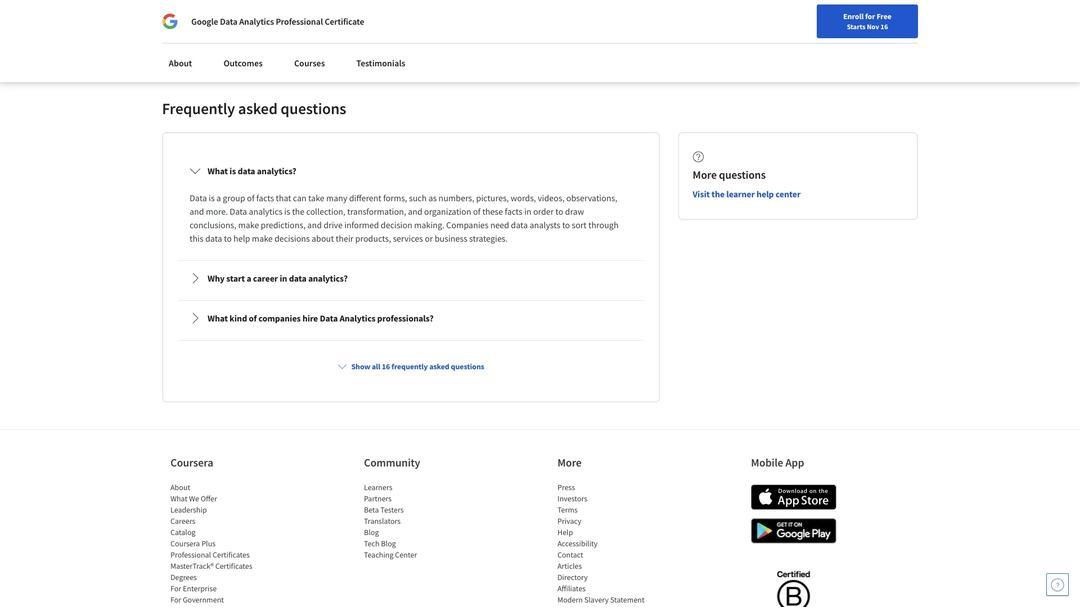Task type: locate. For each thing, give the bounding box(es) containing it.
1 vertical spatial analytics
[[340, 313, 376, 324]]

collapsed list
[[177, 151, 646, 608]]

make down analytics
[[238, 219, 259, 231]]

about for about what we offer leadership careers catalog coursera plus professional certificates mastertrack® certificates degrees for enterprise for government
[[170, 483, 190, 493]]

what up leadership
[[170, 494, 187, 504]]

a inside data is a group of facts that can take many different forms, such as numbers, pictures, words, videos, observations, and more. data analytics is the collection, transformation, and organization of these facts in order to draw conclusions, make predictions, and drive informed decision making. companies need data analysts to sort through this data to help make decisions about their products, services or business strategies.
[[217, 192, 221, 204]]

list containing press
[[558, 482, 653, 608]]

0 vertical spatial the
[[712, 189, 725, 200]]

1 horizontal spatial list
[[364, 482, 460, 561]]

and up about
[[307, 219, 322, 231]]

0 horizontal spatial list
[[170, 482, 266, 608]]

0 vertical spatial questions
[[281, 99, 346, 118]]

facts
[[256, 192, 274, 204], [505, 206, 523, 217]]

2 coursera from the top
[[170, 539, 200, 549]]

0 horizontal spatial is
[[209, 192, 215, 204]]

1 horizontal spatial the
[[712, 189, 725, 200]]

1 horizontal spatial in
[[524, 206, 532, 217]]

analytics?
[[257, 165, 296, 177], [308, 273, 348, 284]]

what left the kind
[[208, 313, 228, 324]]

testers
[[381, 505, 404, 515]]

1 vertical spatial is
[[209, 192, 215, 204]]

a up the more.
[[217, 192, 221, 204]]

for down for enterprise link
[[170, 595, 181, 605]]

partners link
[[364, 494, 392, 504]]

find your new career link
[[762, 11, 844, 25]]

is inside dropdown button
[[230, 165, 236, 177]]

analysts
[[530, 219, 560, 231]]

1 vertical spatial for
[[170, 595, 181, 605]]

what for what is data analytics?
[[208, 165, 228, 177]]

data down conclusions,
[[205, 233, 222, 244]]

coursera up what we offer link at the left bottom
[[170, 456, 213, 470]]

0 vertical spatial 16
[[881, 22, 888, 31]]

we
[[189, 494, 199, 504]]

1 vertical spatial help
[[234, 233, 250, 244]]

0 vertical spatial more
[[693, 168, 717, 182]]

1 for from the top
[[170, 584, 181, 594]]

organization
[[424, 206, 471, 217]]

and
[[190, 206, 204, 217], [408, 206, 422, 217], [307, 219, 322, 231]]

certificate
[[325, 16, 364, 27]]

is up group
[[230, 165, 236, 177]]

0 horizontal spatial 16
[[382, 362, 390, 372]]

in down words,
[[524, 206, 532, 217]]

google
[[191, 16, 218, 27]]

0 vertical spatial in
[[524, 206, 532, 217]]

about inside about what we offer leadership careers catalog coursera plus professional certificates mastertrack® certificates degrees for enterprise for government
[[170, 483, 190, 493]]

about what we offer leadership careers catalog coursera plus professional certificates mastertrack® certificates degrees for enterprise for government
[[170, 483, 252, 605]]

and down such
[[408, 206, 422, 217]]

asked down "outcomes" link
[[238, 99, 278, 118]]

what up group
[[208, 165, 228, 177]]

to left sort
[[562, 219, 570, 231]]

0 vertical spatial blog
[[364, 528, 379, 538]]

certificates down professional certificates "link"
[[215, 561, 252, 572]]

1 horizontal spatial asked
[[429, 362, 449, 372]]

what inside dropdown button
[[208, 313, 228, 324]]

career
[[817, 13, 838, 23]]

what
[[208, 165, 228, 177], [208, 313, 228, 324], [170, 494, 187, 504]]

data down group
[[230, 206, 247, 217]]

careers
[[170, 516, 195, 527]]

of inside dropdown button
[[249, 313, 257, 324]]

transformation,
[[347, 206, 406, 217]]

0 horizontal spatial questions
[[281, 99, 346, 118]]

1 vertical spatial professional
[[170, 550, 211, 560]]

0 horizontal spatial the
[[292, 206, 305, 217]]

1 vertical spatial blog
[[381, 539, 396, 549]]

coursera plus link
[[170, 539, 216, 549]]

for down degrees link in the left bottom of the page
[[170, 584, 181, 594]]

1 vertical spatial about link
[[170, 483, 190, 493]]

questions
[[281, 99, 346, 118], [719, 168, 766, 182], [451, 362, 484, 372]]

1 horizontal spatial is
[[230, 165, 236, 177]]

analytics? down about
[[308, 273, 348, 284]]

analytics up outcomes
[[239, 16, 274, 27]]

can
[[293, 192, 307, 204]]

data right hire
[[320, 313, 338, 324]]

the right visit
[[712, 189, 725, 200]]

data up group
[[238, 165, 255, 177]]

analytics right hire
[[340, 313, 376, 324]]

about link for more
[[170, 483, 190, 493]]

0 vertical spatial analytics?
[[257, 165, 296, 177]]

a inside dropdown button
[[247, 273, 251, 284]]

privacy
[[558, 516, 581, 527]]

1 vertical spatial a
[[247, 273, 251, 284]]

0 vertical spatial about
[[169, 57, 192, 69]]

1 vertical spatial asked
[[429, 362, 449, 372]]

16 right all
[[382, 362, 390, 372]]

0 vertical spatial is
[[230, 165, 236, 177]]

0 vertical spatial certificates
[[213, 550, 250, 560]]

more up press
[[558, 456, 582, 470]]

is
[[230, 165, 236, 177], [209, 192, 215, 204], [284, 206, 290, 217]]

data
[[220, 16, 238, 27], [190, 192, 207, 204], [230, 206, 247, 217], [320, 313, 338, 324]]

in inside data is a group of facts that can take many different forms, such as numbers, pictures, words, videos, observations, and more. data analytics is the collection, transformation, and organization of these facts in order to draw conclusions, make predictions, and drive informed decision making. companies need data analysts to sort through this data to help make decisions about their products, services or business strategies.
[[524, 206, 532, 217]]

testimonials link
[[350, 51, 412, 75]]

0 vertical spatial for
[[170, 584, 181, 594]]

offer
[[201, 494, 217, 504]]

in right 'career'
[[280, 273, 287, 284]]

starts
[[847, 22, 866, 31]]

about link
[[162, 51, 199, 75], [170, 483, 190, 493]]

this
[[190, 233, 204, 244]]

help
[[757, 189, 774, 200], [234, 233, 250, 244]]

1 vertical spatial analytics?
[[308, 273, 348, 284]]

data right google
[[220, 16, 238, 27]]

1 vertical spatial coursera
[[170, 539, 200, 549]]

more for more
[[558, 456, 582, 470]]

0 horizontal spatial help
[[234, 233, 250, 244]]

in inside why start a career in data analytics? dropdown button
[[280, 273, 287, 284]]

3 list from the left
[[558, 482, 653, 608]]

1 horizontal spatial help
[[757, 189, 774, 200]]

articles
[[558, 561, 582, 572]]

press link
[[558, 483, 575, 493]]

0 horizontal spatial a
[[217, 192, 221, 204]]

about down 'google' image
[[169, 57, 192, 69]]

order
[[533, 206, 554, 217]]

of left these
[[473, 206, 481, 217]]

1 horizontal spatial professional
[[276, 16, 323, 27]]

0 vertical spatial about link
[[162, 51, 199, 75]]

1 horizontal spatial analytics?
[[308, 273, 348, 284]]

make down predictions, at the top left of the page
[[252, 233, 273, 244]]

2 vertical spatial questions
[[451, 362, 484, 372]]

1 vertical spatial 16
[[382, 362, 390, 372]]

center
[[395, 550, 417, 560]]

enroll
[[843, 11, 864, 21]]

list containing about
[[170, 482, 266, 608]]

numbers,
[[439, 192, 474, 204]]

press
[[558, 483, 575, 493]]

why start a career in data analytics?
[[208, 273, 348, 284]]

1 horizontal spatial questions
[[451, 362, 484, 372]]

1 vertical spatial the
[[292, 206, 305, 217]]

professional up mastertrack®
[[170, 550, 211, 560]]

data right 'career'
[[289, 273, 307, 284]]

the inside data is a group of facts that can take many different forms, such as numbers, pictures, words, videos, observations, and more. data analytics is the collection, transformation, and organization of these facts in order to draw conclusions, make predictions, and drive informed decision making. companies need data analysts to sort through this data to help make decisions about their products, services or business strategies.
[[292, 206, 305, 217]]

1 vertical spatial in
[[280, 273, 287, 284]]

1 vertical spatial more
[[558, 456, 582, 470]]

1 list from the left
[[170, 482, 266, 608]]

help inside data is a group of facts that can take many different forms, such as numbers, pictures, words, videos, observations, and more. data analytics is the collection, transformation, and organization of these facts in order to draw conclusions, make predictions, and drive informed decision making. companies need data analysts to sort through this data to help make decisions about their products, services or business strategies.
[[234, 233, 250, 244]]

0 vertical spatial a
[[217, 192, 221, 204]]

sort
[[572, 219, 587, 231]]

about link up what we offer link at the left bottom
[[170, 483, 190, 493]]

of right group
[[247, 192, 255, 204]]

is up the more.
[[209, 192, 215, 204]]

list containing learners
[[364, 482, 460, 561]]

companies
[[259, 313, 301, 324]]

1 horizontal spatial 16
[[881, 22, 888, 31]]

catalog
[[170, 528, 196, 538]]

2 horizontal spatial questions
[[719, 168, 766, 182]]

statement
[[610, 595, 645, 605]]

what inside dropdown button
[[208, 165, 228, 177]]

blog up tech
[[364, 528, 379, 538]]

about link down 'google' image
[[162, 51, 199, 75]]

data
[[238, 165, 255, 177], [511, 219, 528, 231], [205, 233, 222, 244], [289, 273, 307, 284]]

show all 16 frequently asked questions
[[351, 362, 484, 372]]

is down 'that' at top
[[284, 206, 290, 217]]

1 horizontal spatial facts
[[505, 206, 523, 217]]

terms
[[558, 505, 578, 515]]

analytics? up 'that' at top
[[257, 165, 296, 177]]

1 horizontal spatial a
[[247, 273, 251, 284]]

1 vertical spatial of
[[473, 206, 481, 217]]

16 down free at the top of page
[[881, 22, 888, 31]]

professional inside about what we offer leadership careers catalog coursera plus professional certificates mastertrack® certificates degrees for enterprise for government
[[170, 550, 211, 560]]

accessibility
[[558, 539, 598, 549]]

0 horizontal spatial analytics?
[[257, 165, 296, 177]]

courses
[[294, 57, 325, 69]]

more up visit
[[693, 168, 717, 182]]

certificates up mastertrack® certificates link
[[213, 550, 250, 560]]

facts down words,
[[505, 206, 523, 217]]

1 horizontal spatial analytics
[[340, 313, 376, 324]]

mobile app
[[751, 456, 804, 470]]

more
[[693, 168, 717, 182], [558, 456, 582, 470]]

tech blog link
[[364, 539, 396, 549]]

2 vertical spatial what
[[170, 494, 187, 504]]

1 horizontal spatial more
[[693, 168, 717, 182]]

professional up 'courses'
[[276, 16, 323, 27]]

government
[[183, 595, 224, 605]]

asked right frequently
[[429, 362, 449, 372]]

0 vertical spatial facts
[[256, 192, 274, 204]]

0 vertical spatial help
[[757, 189, 774, 200]]

collection,
[[306, 206, 345, 217]]

show all 16 frequently asked questions button
[[333, 357, 489, 377]]

asked inside dropdown button
[[429, 362, 449, 372]]

0 vertical spatial coursera
[[170, 456, 213, 470]]

terms link
[[558, 505, 578, 515]]

mobile
[[751, 456, 783, 470]]

learner
[[726, 189, 755, 200]]

to left draw
[[556, 206, 563, 217]]

of
[[247, 192, 255, 204], [473, 206, 481, 217], [249, 313, 257, 324]]

group
[[223, 192, 245, 204]]

about up what we offer link at the left bottom
[[170, 483, 190, 493]]

to down conclusions,
[[224, 233, 232, 244]]

2 vertical spatial is
[[284, 206, 290, 217]]

directory
[[558, 573, 588, 583]]

english button
[[844, 0, 912, 37]]

0 horizontal spatial in
[[280, 273, 287, 284]]

start
[[226, 273, 245, 284]]

16
[[881, 22, 888, 31], [382, 362, 390, 372]]

logo of certified b corporation image
[[771, 565, 817, 608]]

of right the kind
[[249, 313, 257, 324]]

help left center
[[757, 189, 774, 200]]

1 horizontal spatial blog
[[381, 539, 396, 549]]

help center image
[[1051, 578, 1064, 592]]

mastertrack® certificates link
[[170, 561, 252, 572]]

2 list from the left
[[364, 482, 460, 561]]

professionals?
[[377, 313, 434, 324]]

accessibility link
[[558, 539, 598, 549]]

0 vertical spatial what
[[208, 165, 228, 177]]

what inside about what we offer leadership careers catalog coursera plus professional certificates mastertrack® certificates degrees for enterprise for government
[[170, 494, 187, 504]]

2 horizontal spatial list
[[558, 482, 653, 608]]

facts up analytics
[[256, 192, 274, 204]]

1 vertical spatial about
[[170, 483, 190, 493]]

0 horizontal spatial professional
[[170, 550, 211, 560]]

0 horizontal spatial more
[[558, 456, 582, 470]]

1 vertical spatial make
[[252, 233, 273, 244]]

1 horizontal spatial and
[[307, 219, 322, 231]]

1 vertical spatial what
[[208, 313, 228, 324]]

words,
[[511, 192, 536, 204]]

learners partners beta testers translators blog tech blog teaching center
[[364, 483, 417, 560]]

and left the more.
[[190, 206, 204, 217]]

a right the start
[[247, 273, 251, 284]]

2 vertical spatial of
[[249, 313, 257, 324]]

None search field
[[160, 7, 430, 30]]

0 horizontal spatial facts
[[256, 192, 274, 204]]

is for what
[[230, 165, 236, 177]]

0 horizontal spatial asked
[[238, 99, 278, 118]]

find
[[768, 13, 782, 23]]

about
[[169, 57, 192, 69], [170, 483, 190, 493]]

blog up teaching center link
[[381, 539, 396, 549]]

the down can
[[292, 206, 305, 217]]

list
[[170, 482, 266, 608], [364, 482, 460, 561], [558, 482, 653, 608]]

catalog link
[[170, 528, 196, 538]]

blog link
[[364, 528, 379, 538]]

career
[[253, 273, 278, 284]]

0 vertical spatial analytics
[[239, 16, 274, 27]]

coursera down catalog
[[170, 539, 200, 549]]

help down conclusions,
[[234, 233, 250, 244]]



Task type: vqa. For each thing, say whether or not it's contained in the screenshot.
bottom help
yes



Task type: describe. For each thing, give the bounding box(es) containing it.
help link
[[558, 528, 573, 538]]

about link for frequently asked questions
[[162, 51, 199, 75]]

frequently asked questions
[[162, 99, 346, 118]]

0 vertical spatial of
[[247, 192, 255, 204]]

list for more
[[558, 482, 653, 608]]

what kind of companies hire data analytics professionals?
[[208, 313, 434, 324]]

predictions,
[[261, 219, 306, 231]]

0 horizontal spatial analytics
[[239, 16, 274, 27]]

show notifications image
[[928, 14, 942, 28]]

google image
[[162, 14, 178, 29]]

2 horizontal spatial and
[[408, 206, 422, 217]]

list for community
[[364, 482, 460, 561]]

as
[[429, 192, 437, 204]]

2 vertical spatial to
[[224, 233, 232, 244]]

questions inside dropdown button
[[451, 362, 484, 372]]

decision
[[381, 219, 412, 231]]

making.
[[414, 219, 445, 231]]

draw
[[565, 206, 584, 217]]

visit the learner help center link
[[693, 189, 801, 200]]

about for about
[[169, 57, 192, 69]]

teaching
[[364, 550, 394, 560]]

tech
[[364, 539, 380, 549]]

learners link
[[364, 483, 392, 493]]

plus
[[202, 539, 216, 549]]

more questions
[[693, 168, 766, 182]]

data inside why start a career in data analytics? dropdown button
[[289, 273, 307, 284]]

a for career
[[247, 273, 251, 284]]

a for group
[[217, 192, 221, 204]]

english
[[864, 13, 892, 24]]

enroll for free starts nov 16
[[843, 11, 892, 31]]

1 vertical spatial questions
[[719, 168, 766, 182]]

partners
[[364, 494, 392, 504]]

learners
[[364, 483, 392, 493]]

contact
[[558, 550, 583, 560]]

free
[[877, 11, 892, 21]]

find your new career
[[768, 13, 838, 23]]

1 vertical spatial to
[[562, 219, 570, 231]]

data is a group of facts that can take many different forms, such as numbers, pictures, words, videos, observations, and more. data analytics is the collection, transformation, and organization of these facts in order to draw conclusions, make predictions, and drive informed decision making. companies need data analysts to sort through this data to help make decisions about their products, services or business strategies.
[[190, 192, 620, 244]]

for government link
[[170, 595, 224, 605]]

modern
[[558, 595, 583, 605]]

1 vertical spatial certificates
[[215, 561, 252, 572]]

visit
[[693, 189, 710, 200]]

business
[[435, 233, 467, 244]]

pictures,
[[476, 192, 509, 204]]

testimonials
[[356, 57, 406, 69]]

all
[[372, 362, 380, 372]]

beta
[[364, 505, 379, 515]]

data up the more.
[[190, 192, 207, 204]]

companies
[[446, 219, 489, 231]]

such
[[409, 192, 427, 204]]

2 horizontal spatial is
[[284, 206, 290, 217]]

these
[[482, 206, 503, 217]]

coursera inside about what we offer leadership careers catalog coursera plus professional certificates mastertrack® certificates degrees for enterprise for government
[[170, 539, 200, 549]]

what for what kind of companies hire data analytics professionals?
[[208, 313, 228, 324]]

outcomes
[[224, 57, 263, 69]]

hire
[[302, 313, 318, 324]]

take
[[308, 192, 324, 204]]

show
[[351, 362, 370, 372]]

contact link
[[558, 550, 583, 560]]

outcomes link
[[217, 51, 269, 75]]

nov
[[867, 22, 879, 31]]

visit the learner help center
[[693, 189, 801, 200]]

many
[[326, 192, 347, 204]]

0 vertical spatial to
[[556, 206, 563, 217]]

list for coursera
[[170, 482, 266, 608]]

translators link
[[364, 516, 401, 527]]

1 coursera from the top
[[170, 456, 213, 470]]

observations,
[[566, 192, 617, 204]]

translators
[[364, 516, 401, 527]]

why
[[208, 273, 225, 284]]

forms,
[[383, 192, 407, 204]]

is for data
[[209, 192, 215, 204]]

new
[[801, 13, 815, 23]]

press investors terms privacy help accessibility contact articles directory affiliates modern slavery statement
[[558, 483, 645, 605]]

data inside dropdown button
[[320, 313, 338, 324]]

different
[[349, 192, 381, 204]]

for
[[865, 11, 875, 21]]

degrees link
[[170, 573, 197, 583]]

center
[[776, 189, 801, 200]]

videos,
[[538, 192, 565, 204]]

2 for from the top
[[170, 595, 181, 605]]

16 inside dropdown button
[[382, 362, 390, 372]]

0 vertical spatial asked
[[238, 99, 278, 118]]

beta testers link
[[364, 505, 404, 515]]

1 vertical spatial facts
[[505, 206, 523, 217]]

frequently
[[162, 99, 235, 118]]

affiliates
[[558, 584, 586, 594]]

get it on google play image
[[751, 519, 837, 544]]

what is data analytics? button
[[181, 155, 642, 187]]

teaching center link
[[364, 550, 417, 560]]

16 inside enroll for free starts nov 16
[[881, 22, 888, 31]]

services
[[393, 233, 423, 244]]

app
[[786, 456, 804, 470]]

that
[[276, 192, 291, 204]]

through
[[588, 219, 619, 231]]

analytics inside dropdown button
[[340, 313, 376, 324]]

your
[[784, 13, 799, 23]]

data right 'need'
[[511, 219, 528, 231]]

more for more questions
[[693, 168, 717, 182]]

0 horizontal spatial blog
[[364, 528, 379, 538]]

data inside the "what is data analytics?" dropdown button
[[238, 165, 255, 177]]

download on the app store image
[[751, 485, 837, 510]]

careers link
[[170, 516, 195, 527]]

leadership
[[170, 505, 207, 515]]

privacy link
[[558, 516, 581, 527]]

conclusions,
[[190, 219, 236, 231]]

0 horizontal spatial and
[[190, 206, 204, 217]]

0 vertical spatial make
[[238, 219, 259, 231]]

for enterprise link
[[170, 584, 217, 594]]

0 vertical spatial professional
[[276, 16, 323, 27]]

enterprise
[[183, 584, 217, 594]]

articles link
[[558, 561, 582, 572]]

frequently
[[392, 362, 428, 372]]



